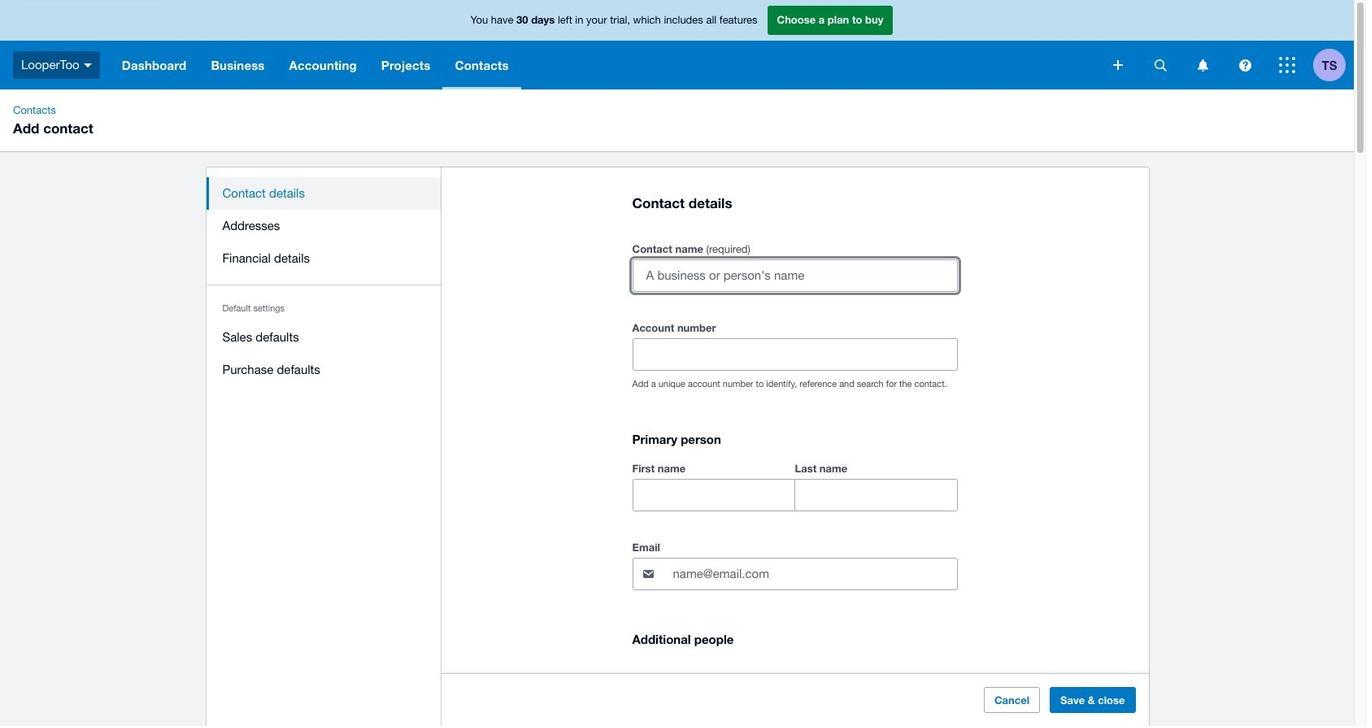 Task type: vqa. For each thing, say whether or not it's contained in the screenshot.
Group
yes



Task type: locate. For each thing, give the bounding box(es) containing it.
None field
[[633, 339, 957, 370], [633, 480, 794, 511], [795, 480, 957, 511], [633, 339, 957, 370], [633, 480, 794, 511], [795, 480, 957, 511]]

group
[[633, 459, 958, 512]]

1 horizontal spatial svg image
[[1239, 59, 1252, 71]]

2 svg image from the left
[[1239, 59, 1252, 71]]

menu
[[206, 168, 441, 396]]

svg image
[[1280, 57, 1296, 73], [1198, 59, 1208, 71], [1114, 60, 1123, 70], [84, 63, 92, 67]]

A business or person's name field
[[633, 261, 957, 291]]

banner
[[0, 0, 1355, 89]]

0 horizontal spatial svg image
[[1155, 59, 1167, 71]]

svg image
[[1155, 59, 1167, 71], [1239, 59, 1252, 71]]



Task type: describe. For each thing, give the bounding box(es) containing it.
1 svg image from the left
[[1155, 59, 1167, 71]]

name@email.com text field
[[672, 559, 957, 590]]



